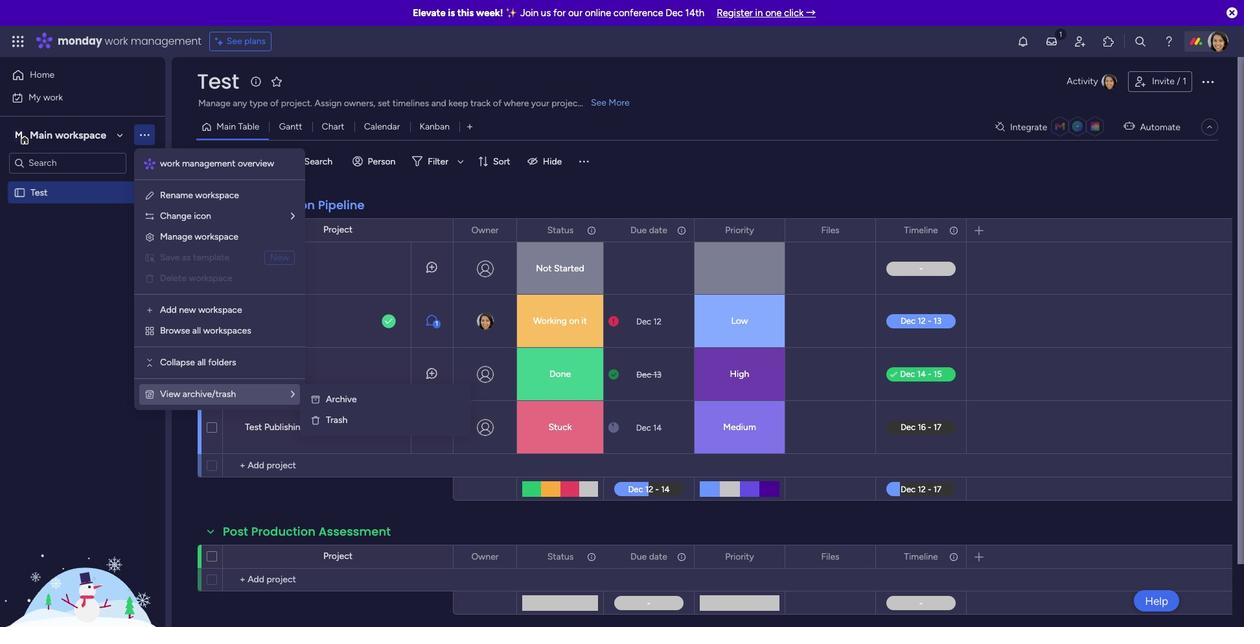 Task type: locate. For each thing, give the bounding box(es) containing it.
view
[[160, 389, 180, 400]]

new project up test building at the bottom left of page
[[245, 263, 296, 274]]

2 column information image from the top
[[949, 552, 960, 562]]

1 priority field from the top
[[722, 223, 758, 238]]

new inside button
[[202, 156, 221, 167]]

1 vertical spatial status
[[548, 551, 574, 562]]

Search in workspace field
[[27, 156, 108, 171]]

delete
[[160, 273, 187, 284]]

not
[[536, 263, 552, 274]]

main right 'workspace' icon
[[30, 129, 53, 141]]

dapulse integrations image
[[996, 122, 1005, 132]]

rename
[[160, 190, 193, 201]]

calendar
[[364, 121, 400, 132]]

home button
[[8, 65, 139, 86]]

1 vertical spatial due
[[631, 551, 647, 562]]

see inside button
[[227, 36, 242, 47]]

1 vertical spatial all
[[197, 357, 206, 368]]

james peterson image
[[1208, 31, 1229, 52]]

project.
[[281, 98, 312, 109]]

Test Production Pipeline field
[[220, 197, 368, 214]]

where
[[504, 98, 529, 109]]

0 vertical spatial due date
[[631, 225, 668, 236]]

service icon image
[[145, 253, 155, 263]]

production down angle down image
[[251, 197, 315, 213]]

menu item
[[145, 250, 295, 266]]

due date field for test production pipeline
[[628, 223, 671, 238]]

2 owner from the top
[[472, 551, 499, 562]]

1 vertical spatial files
[[822, 551, 840, 562]]

register in one click → link
[[717, 7, 816, 19]]

test up any
[[197, 67, 239, 96]]

see for see plans
[[227, 36, 242, 47]]

2 list arrow image from the top
[[291, 390, 295, 399]]

0 vertical spatial timeline
[[905, 225, 939, 236]]

new down the 'test production pipeline' field
[[270, 252, 289, 263]]

1 status field from the top
[[544, 223, 577, 238]]

dec left 14
[[636, 423, 651, 433]]

list arrow image
[[291, 212, 295, 221], [291, 390, 295, 399]]

add new workspace image
[[145, 305, 155, 316]]

options image
[[948, 219, 958, 241], [499, 546, 508, 568], [676, 546, 685, 568], [948, 546, 958, 568]]

timelines
[[393, 98, 429, 109]]

2 priority field from the top
[[722, 550, 758, 564]]

column information image
[[587, 225, 597, 236], [677, 225, 687, 236], [587, 552, 597, 562], [677, 552, 687, 562]]

work up rename
[[160, 158, 180, 169]]

1 owner field from the top
[[468, 223, 502, 238]]

due date for assessment
[[631, 551, 668, 562]]

0 horizontal spatial see
[[227, 36, 242, 47]]

production right post
[[251, 524, 316, 540]]

medium
[[724, 422, 756, 433]]

Post Production Assessment field
[[220, 524, 394, 541]]

show board description image
[[248, 75, 264, 88]]

0 horizontal spatial main
[[30, 129, 53, 141]]

1 due date from the top
[[631, 225, 668, 236]]

join
[[521, 7, 539, 19]]

1 due date field from the top
[[628, 223, 671, 238]]

workspace selection element
[[12, 127, 108, 144]]

timeline for post production assessment
[[905, 551, 939, 562]]

manage for manage any type of project. assign owners, set timelines and keep track of where your project stands.
[[198, 98, 231, 109]]

browse
[[160, 325, 190, 336]]

test
[[197, 67, 239, 96], [30, 187, 48, 198], [223, 197, 248, 213], [245, 316, 262, 327], [245, 369, 262, 380], [245, 422, 262, 433]]

0 vertical spatial due date field
[[628, 223, 671, 238]]

2 timeline from the top
[[905, 551, 939, 562]]

dec 13
[[637, 370, 662, 380]]

1 vertical spatial production
[[251, 524, 316, 540]]

all for collapse
[[197, 357, 206, 368]]

2 horizontal spatial new
[[270, 252, 289, 263]]

0 vertical spatial all
[[192, 325, 201, 336]]

of right the type
[[270, 98, 279, 109]]

test inside field
[[223, 197, 248, 213]]

icon
[[194, 211, 211, 222]]

new up rename workspace
[[202, 156, 221, 167]]

1 vertical spatial owner field
[[468, 550, 502, 564]]

hide button
[[522, 151, 570, 172]]

1 vertical spatial timeline field
[[901, 550, 942, 564]]

✨
[[506, 7, 518, 19]]

workspace up "icon"
[[195, 190, 239, 201]]

1 horizontal spatial of
[[493, 98, 502, 109]]

1 horizontal spatial new
[[245, 263, 264, 274]]

2 due from the top
[[631, 551, 647, 562]]

dec for dec 14
[[636, 423, 651, 433]]

list arrow image left pipeline
[[291, 212, 295, 221]]

1 vertical spatial priority field
[[722, 550, 758, 564]]

test for test publishing
[[245, 422, 262, 433]]

due date
[[631, 225, 668, 236], [631, 551, 668, 562]]

1 vertical spatial due date
[[631, 551, 668, 562]]

rename workspace image
[[145, 191, 155, 201]]

1 vertical spatial new project
[[245, 263, 296, 274]]

view archive/trash image
[[145, 390, 155, 400]]

manage workspace image
[[145, 232, 155, 242]]

1 horizontal spatial 1
[[1183, 76, 1187, 87]]

2 status field from the top
[[544, 550, 577, 564]]

files for 1st the files field from the top
[[822, 225, 840, 236]]

0 vertical spatial date
[[649, 225, 668, 236]]

v2 done deadline image
[[609, 369, 619, 381]]

invite members image
[[1074, 35, 1087, 48]]

new project inside button
[[202, 156, 252, 167]]

stuck
[[549, 422, 572, 433]]

main inside "workspace selection" element
[[30, 129, 53, 141]]

all down add new workspace
[[192, 325, 201, 336]]

main inside button
[[217, 121, 236, 132]]

management
[[131, 34, 201, 49], [182, 158, 236, 169]]

list arrow image left archive icon
[[291, 390, 295, 399]]

0 vertical spatial owner field
[[468, 223, 502, 238]]

1 vertical spatial date
[[649, 551, 668, 562]]

work inside my work button
[[43, 92, 63, 103]]

1 files from the top
[[822, 225, 840, 236]]

2 due date field from the top
[[628, 550, 671, 564]]

1 button
[[411, 295, 453, 348]]

workspace down template at top
[[189, 273, 233, 284]]

see left plans
[[227, 36, 242, 47]]

workspace up "search in workspace" field
[[55, 129, 106, 141]]

due for test production pipeline
[[631, 225, 647, 236]]

register
[[717, 7, 753, 19]]

test left building
[[245, 316, 262, 327]]

1 vertical spatial due date field
[[628, 550, 671, 564]]

online
[[585, 7, 611, 19]]

Owner field
[[468, 223, 502, 238], [468, 550, 502, 564]]

automate
[[1141, 122, 1181, 133]]

1 column information image from the top
[[949, 225, 960, 236]]

of right the track at the top left of page
[[493, 98, 502, 109]]

0 vertical spatial priority
[[726, 225, 755, 236]]

set
[[378, 98, 391, 109]]

work management overview
[[160, 158, 274, 169]]

not started
[[536, 263, 585, 274]]

project left angle down image
[[223, 156, 252, 167]]

workspaces
[[203, 325, 251, 336]]

1 vertical spatial priority
[[726, 551, 755, 562]]

0 horizontal spatial manage
[[160, 231, 192, 242]]

post
[[223, 524, 248, 540]]

gantt button
[[269, 117, 312, 137]]

0 horizontal spatial new
[[202, 156, 221, 167]]

workspace image
[[12, 128, 25, 142]]

change
[[160, 211, 192, 222]]

production
[[251, 197, 315, 213], [251, 524, 316, 540]]

work
[[105, 34, 128, 49], [43, 92, 63, 103], [160, 158, 180, 169]]

dec left the '12'
[[637, 317, 652, 326]]

test right public board image
[[30, 187, 48, 198]]

1 vertical spatial status field
[[544, 550, 577, 564]]

timeline for test production pipeline
[[905, 225, 939, 236]]

1 timeline from the top
[[905, 225, 939, 236]]

stands.
[[583, 98, 612, 109]]

column information image for options image associated with second status field from the bottom
[[587, 225, 597, 236]]

2 vertical spatial work
[[160, 158, 180, 169]]

project up building
[[266, 263, 296, 274]]

Status field
[[544, 223, 577, 238], [544, 550, 577, 564]]

test left publishing
[[245, 422, 262, 433]]

in
[[756, 7, 763, 19]]

Timeline field
[[901, 223, 942, 238], [901, 550, 942, 564]]

test testing
[[245, 369, 294, 380]]

Search field
[[301, 152, 340, 171]]

working on it
[[534, 316, 587, 327]]

see for see more
[[591, 97, 607, 108]]

elevate is this week! ✨ join us for our online conference dec 14th
[[413, 7, 705, 19]]

work right my
[[43, 92, 63, 103]]

0 vertical spatial status
[[548, 225, 574, 236]]

2 due date from the top
[[631, 551, 668, 562]]

list arrow image for view archive/trash
[[291, 390, 295, 399]]

1 horizontal spatial work
[[105, 34, 128, 49]]

help button
[[1135, 591, 1180, 612]]

workspace inside menu item
[[189, 273, 233, 284]]

workspace for manage workspace
[[195, 231, 238, 242]]

invite / 1
[[1153, 76, 1187, 87]]

due date field for post production assessment
[[628, 550, 671, 564]]

1 horizontal spatial main
[[217, 121, 236, 132]]

0 vertical spatial timeline field
[[901, 223, 942, 238]]

manage
[[198, 98, 231, 109], [160, 231, 192, 242]]

workspace for main workspace
[[55, 129, 106, 141]]

chart
[[322, 121, 345, 132]]

dec left 13
[[637, 370, 652, 380]]

0 vertical spatial production
[[251, 197, 315, 213]]

archive image
[[311, 395, 321, 405]]

collapse all folders image
[[145, 358, 155, 368]]

0 vertical spatial list arrow image
[[291, 212, 295, 221]]

manage down 'test' field
[[198, 98, 231, 109]]

activity
[[1067, 76, 1099, 87]]

1 vertical spatial work
[[43, 92, 63, 103]]

production for test
[[251, 197, 315, 213]]

0 vertical spatial manage
[[198, 98, 231, 109]]

change icon
[[160, 211, 211, 222]]

new project down main table button
[[202, 156, 252, 167]]

1 vertical spatial manage
[[160, 231, 192, 242]]

2 date from the top
[[649, 551, 668, 562]]

0 vertical spatial files
[[822, 225, 840, 236]]

one
[[766, 7, 782, 19]]

test left testing
[[245, 369, 262, 380]]

0 vertical spatial due
[[631, 225, 647, 236]]

see more link
[[590, 97, 631, 110]]

owner for first owner field
[[472, 225, 499, 236]]

rename workspace
[[160, 190, 239, 201]]

1 due from the top
[[631, 225, 647, 236]]

1 vertical spatial column information image
[[949, 552, 960, 562]]

project
[[223, 156, 252, 167], [323, 224, 353, 235], [266, 263, 296, 274], [323, 551, 353, 562]]

arrow down image
[[453, 154, 469, 169]]

2 files from the top
[[822, 551, 840, 562]]

0 horizontal spatial 1
[[436, 320, 438, 328]]

1 vertical spatial owner
[[472, 551, 499, 562]]

1 owner from the top
[[472, 225, 499, 236]]

trash
[[326, 415, 348, 426]]

1 status from the top
[[548, 225, 574, 236]]

monday work management
[[58, 34, 201, 49]]

0 vertical spatial new project
[[202, 156, 252, 167]]

dec for dec 12
[[637, 317, 652, 326]]

monday
[[58, 34, 102, 49]]

new right template at top
[[245, 263, 264, 274]]

options image for first status field from the bottom
[[586, 546, 595, 568]]

main left table
[[217, 121, 236, 132]]

main for main workspace
[[30, 129, 53, 141]]

chart button
[[312, 117, 354, 137]]

template
[[193, 252, 230, 263]]

0 horizontal spatial work
[[43, 92, 63, 103]]

new project
[[202, 156, 252, 167], [245, 263, 296, 274]]

due for post production assessment
[[631, 551, 647, 562]]

manage inside menu
[[160, 231, 192, 242]]

1 horizontal spatial see
[[591, 97, 607, 108]]

2 horizontal spatial work
[[160, 158, 180, 169]]

calendar button
[[354, 117, 410, 137]]

search everything image
[[1135, 35, 1148, 48]]

0 vertical spatial owner
[[472, 225, 499, 236]]

1 date from the top
[[649, 225, 668, 236]]

assessment
[[319, 524, 391, 540]]

your
[[532, 98, 550, 109]]

help image
[[1163, 35, 1176, 48]]

2 status from the top
[[548, 551, 574, 562]]

1 vertical spatial timeline
[[905, 551, 939, 562]]

1 vertical spatial list arrow image
[[291, 390, 295, 399]]

0 vertical spatial column information image
[[949, 225, 960, 236]]

see left more
[[591, 97, 607, 108]]

1 vertical spatial see
[[591, 97, 607, 108]]

option
[[0, 181, 165, 183]]

column information image for pipeline
[[949, 225, 960, 236]]

new project button
[[196, 151, 257, 172]]

1 vertical spatial management
[[182, 158, 236, 169]]

2 timeline field from the top
[[901, 550, 942, 564]]

0 vertical spatial work
[[105, 34, 128, 49]]

0 vertical spatial files field
[[818, 223, 843, 238]]

my work
[[29, 92, 63, 103]]

0 vertical spatial see
[[227, 36, 242, 47]]

workspace up template at top
[[195, 231, 238, 242]]

publishing
[[264, 422, 306, 433]]

done
[[550, 369, 571, 380]]

1 timeline field from the top
[[901, 223, 942, 238]]

change icon image
[[145, 211, 155, 222]]

all left "folders"
[[197, 357, 206, 368]]

Priority field
[[722, 223, 758, 238], [722, 550, 758, 564]]

m
[[15, 129, 23, 140]]

column information image
[[949, 225, 960, 236], [949, 552, 960, 562]]

v2 overdue deadline image
[[609, 315, 619, 328]]

status
[[548, 225, 574, 236], [548, 551, 574, 562]]

test right "icon"
[[223, 197, 248, 213]]

test for test production pipeline
[[223, 197, 248, 213]]

menu containing work management overview
[[134, 148, 305, 410]]

work right monday
[[105, 34, 128, 49]]

menu
[[134, 148, 305, 410]]

manage down change
[[160, 231, 192, 242]]

options image
[[1201, 74, 1216, 89], [499, 219, 508, 241], [586, 219, 595, 241], [676, 219, 685, 241], [586, 546, 595, 568]]

Files field
[[818, 223, 843, 238], [818, 550, 843, 564]]

workspace
[[55, 129, 106, 141], [195, 190, 239, 201], [195, 231, 238, 242], [189, 273, 233, 284], [198, 305, 242, 316]]

0 horizontal spatial of
[[270, 98, 279, 109]]

Due date field
[[628, 223, 671, 238], [628, 550, 671, 564]]

workspace for rename workspace
[[195, 190, 239, 201]]

dec left 14th
[[666, 7, 683, 19]]

1 list arrow image from the top
[[291, 212, 295, 221]]

0 vertical spatial priority field
[[722, 223, 758, 238]]

/
[[1178, 76, 1181, 87]]

working
[[534, 316, 567, 327]]

1 horizontal spatial manage
[[198, 98, 231, 109]]

inbox image
[[1046, 35, 1059, 48]]

due
[[631, 225, 647, 236], [631, 551, 647, 562]]

1 vertical spatial files field
[[818, 550, 843, 564]]

my
[[29, 92, 41, 103]]

home
[[30, 69, 55, 80]]

1 vertical spatial 1
[[436, 320, 438, 328]]

0 vertical spatial status field
[[544, 223, 577, 238]]



Task type: vqa. For each thing, say whether or not it's contained in the screenshot.
your
yes



Task type: describe. For each thing, give the bounding box(es) containing it.
options image for due date field associated with test production pipeline
[[676, 219, 685, 241]]

all for browse
[[192, 325, 201, 336]]

main for main table
[[217, 121, 236, 132]]

add new workspace
[[160, 305, 242, 316]]

post production assessment
[[223, 524, 391, 540]]

menu item containing save as template
[[145, 250, 295, 266]]

any
[[233, 98, 247, 109]]

status for first status field from the bottom
[[548, 551, 574, 562]]

trash image
[[311, 416, 321, 426]]

work inside menu
[[160, 158, 180, 169]]

us
[[541, 7, 551, 19]]

column information image for due date field associated with test production pipeline's options image
[[677, 225, 687, 236]]

menu image
[[578, 155, 591, 168]]

delete workspace image
[[145, 274, 155, 284]]

add view image
[[467, 122, 473, 132]]

workspace for delete workspace
[[189, 273, 233, 284]]

1 files field from the top
[[818, 223, 843, 238]]

dapulse checkmark sign image
[[891, 368, 898, 383]]

12
[[654, 317, 662, 326]]

table
[[238, 121, 260, 132]]

archive
[[326, 394, 357, 405]]

activity button
[[1062, 71, 1123, 92]]

test building
[[245, 316, 297, 327]]

add to favorites image
[[270, 75, 283, 88]]

files for second the files field from the top
[[822, 551, 840, 562]]

main workspace
[[30, 129, 106, 141]]

track
[[471, 98, 491, 109]]

+ Add project text field
[[230, 572, 447, 588]]

manage workspace
[[160, 231, 238, 242]]

help
[[1146, 595, 1169, 608]]

integrate
[[1011, 122, 1048, 133]]

owner for first owner field from the bottom
[[472, 551, 499, 562]]

status for second status field from the bottom
[[548, 225, 574, 236]]

testing
[[264, 369, 294, 380]]

project up + add project text field
[[323, 551, 353, 562]]

sort button
[[473, 151, 518, 172]]

lottie animation image
[[0, 497, 165, 628]]

production for post
[[251, 524, 316, 540]]

new
[[179, 305, 196, 316]]

0 vertical spatial management
[[131, 34, 201, 49]]

elevate
[[413, 7, 446, 19]]

manage any type of project. assign owners, set timelines and keep track of where your project stands.
[[198, 98, 612, 109]]

low
[[732, 316, 749, 327]]

person
[[368, 156, 396, 167]]

test inside list box
[[30, 187, 48, 198]]

date for test production pipeline
[[649, 225, 668, 236]]

filter button
[[407, 151, 469, 172]]

options image for second status field from the bottom
[[586, 219, 595, 241]]

and
[[432, 98, 447, 109]]

dec 14
[[636, 423, 662, 433]]

1 image
[[1055, 27, 1067, 41]]

test production pipeline
[[223, 197, 365, 213]]

14th
[[686, 7, 705, 19]]

folders
[[208, 357, 236, 368]]

it
[[582, 316, 587, 327]]

apps image
[[1103, 35, 1116, 48]]

timeline field for post production assessment
[[901, 550, 942, 564]]

click
[[785, 7, 804, 19]]

work for my
[[43, 92, 63, 103]]

2 of from the left
[[493, 98, 502, 109]]

add
[[160, 305, 177, 316]]

dec for dec 13
[[637, 370, 652, 380]]

collapse board header image
[[1205, 122, 1216, 132]]

keep
[[449, 98, 468, 109]]

0 vertical spatial 1
[[1183, 76, 1187, 87]]

column information image for first status field from the bottom options image
[[587, 552, 597, 562]]

1 of from the left
[[270, 98, 279, 109]]

kanban
[[420, 121, 450, 132]]

column information image for assessment
[[949, 552, 960, 562]]

select product image
[[12, 35, 25, 48]]

test for test testing
[[245, 369, 262, 380]]

2 files field from the top
[[818, 550, 843, 564]]

on
[[569, 316, 580, 327]]

building
[[264, 316, 297, 327]]

plans
[[244, 36, 266, 47]]

→
[[807, 7, 816, 19]]

more
[[609, 97, 630, 108]]

notifications image
[[1017, 35, 1030, 48]]

archive/trash
[[183, 389, 236, 400]]

collapse all folders
[[160, 357, 236, 368]]

work for monday
[[105, 34, 128, 49]]

kanban button
[[410, 117, 460, 137]]

date for post production assessment
[[649, 551, 668, 562]]

13
[[654, 370, 662, 380]]

for
[[554, 7, 566, 19]]

test for test building
[[245, 316, 262, 327]]

pipeline
[[318, 197, 365, 213]]

project down pipeline
[[323, 224, 353, 235]]

invite / 1 button
[[1129, 71, 1193, 92]]

browse all workspaces image
[[145, 326, 155, 336]]

autopilot image
[[1124, 118, 1135, 135]]

2 priority from the top
[[726, 551, 755, 562]]

see plans
[[227, 36, 266, 47]]

1 priority from the top
[[726, 225, 755, 236]]

manage for manage workspace
[[160, 231, 192, 242]]

save as template
[[160, 252, 230, 263]]

save
[[160, 252, 180, 263]]

week!
[[476, 7, 503, 19]]

public board image
[[14, 186, 26, 199]]

main table button
[[196, 117, 269, 137]]

Test field
[[194, 67, 242, 96]]

test list box
[[0, 179, 165, 379]]

test publishing
[[245, 422, 306, 433]]

workspace options image
[[138, 129, 151, 141]]

project inside button
[[223, 156, 252, 167]]

is
[[448, 7, 455, 19]]

due date for pipeline
[[631, 225, 668, 236]]

our
[[568, 7, 583, 19]]

conference
[[614, 7, 664, 19]]

person button
[[347, 151, 403, 172]]

see more
[[591, 97, 630, 108]]

browse all workspaces
[[160, 325, 251, 336]]

delete workspace menu item
[[145, 271, 295, 287]]

main table
[[217, 121, 260, 132]]

this
[[458, 7, 474, 19]]

timeline field for test production pipeline
[[901, 223, 942, 238]]

lottie animation element
[[0, 497, 165, 628]]

project
[[552, 98, 581, 109]]

+ Add project text field
[[230, 458, 447, 474]]

workspace up workspaces
[[198, 305, 242, 316]]

register in one click →
[[717, 7, 816, 19]]

filter
[[428, 156, 449, 167]]

hide
[[543, 156, 562, 167]]

high
[[730, 369, 750, 380]]

list arrow image for change icon
[[291, 212, 295, 221]]

2 owner field from the top
[[468, 550, 502, 564]]

view archive/trash
[[160, 389, 236, 400]]

collapse
[[160, 357, 195, 368]]

delete workspace
[[160, 273, 233, 284]]

angle down image
[[264, 157, 270, 166]]



